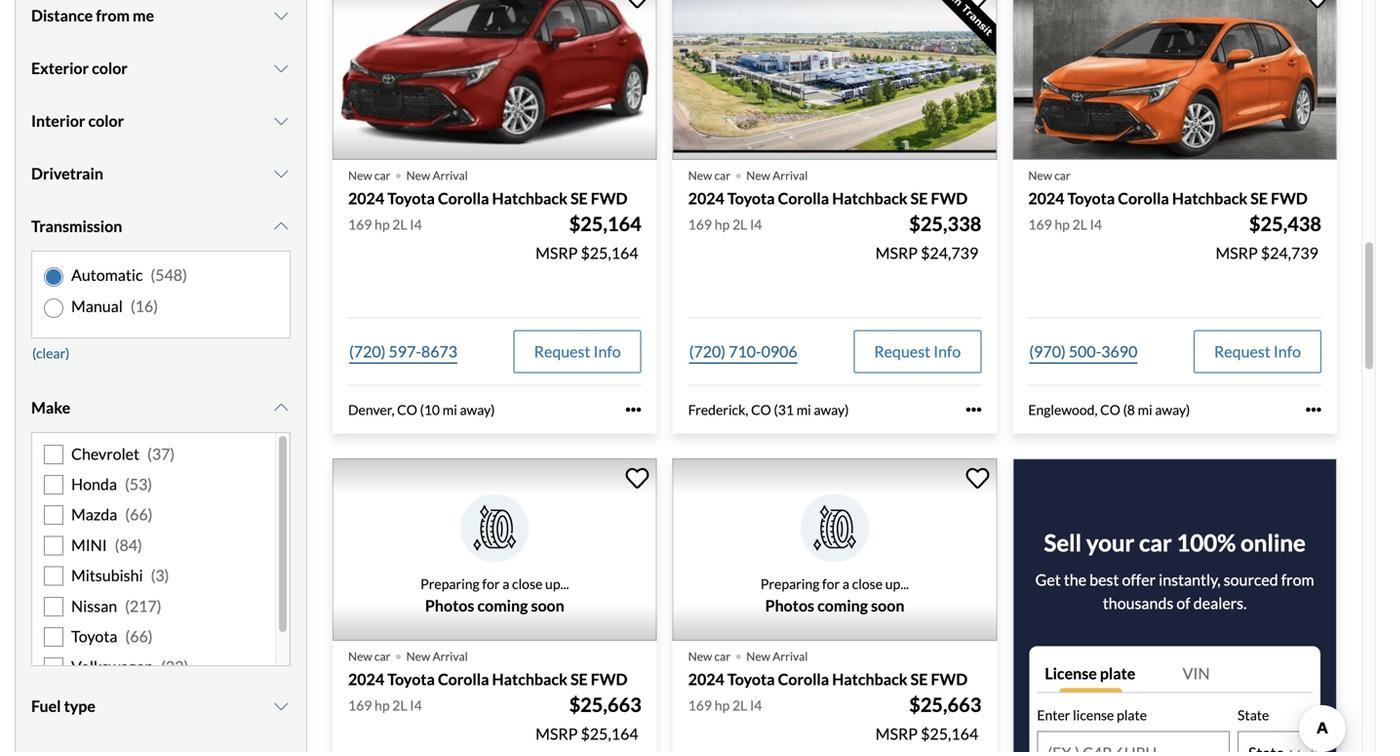 Task type: vqa. For each thing, say whether or not it's contained in the screenshot.
the rightmost Co
yes



Task type: locate. For each thing, give the bounding box(es) containing it.
plate right the license
[[1100, 664, 1136, 683]]

(66) down "(217)"
[[125, 627, 153, 646]]

0 horizontal spatial from
[[96, 6, 130, 25]]

1 horizontal spatial inferno 2024 toyota corolla hatchback se fwd hatchback front-wheel drive continuously variable transmission image
[[1013, 0, 1338, 160]]

0 horizontal spatial $25,663
[[569, 693, 642, 716]]

0 horizontal spatial away)
[[460, 401, 495, 418]]

chevron down image for transmission
[[272, 218, 291, 234]]

2 away) from the left
[[814, 401, 849, 418]]

away) right (10
[[460, 401, 495, 418]]

2l for 710-
[[733, 216, 748, 233]]

request info
[[534, 342, 621, 361], [875, 342, 961, 361], [1215, 342, 1302, 361]]

from left me
[[96, 6, 130, 25]]

offer
[[1123, 570, 1156, 589]]

1 co from the left
[[397, 401, 418, 418]]

0 vertical spatial color
[[92, 58, 128, 77]]

2 horizontal spatial mi
[[1138, 401, 1153, 418]]

plate up enter license plate field
[[1117, 707, 1147, 723]]

inferno 2024 toyota corolla hatchback se fwd hatchback front-wheel drive continuously variable transmission image for 2024
[[1013, 0, 1338, 160]]

of
[[1177, 594, 1191, 613]]

$24,739 inside the $25,438 msrp $24,739
[[1261, 243, 1319, 262]]

3 info from the left
[[1274, 342, 1302, 361]]

1 ellipsis h image from the left
[[966, 402, 982, 418]]

1 $24,739 from the left
[[921, 243, 979, 262]]

1 horizontal spatial request info
[[875, 342, 961, 361]]

2 $25,663 from the left
[[910, 693, 982, 716]]

0 horizontal spatial request
[[534, 342, 591, 361]]

0 horizontal spatial $25,663 msrp $25,164
[[536, 693, 642, 743]]

(720) 597-8673
[[349, 342, 458, 361]]

2 horizontal spatial co
[[1101, 401, 1121, 418]]

2 horizontal spatial request info
[[1215, 342, 1302, 361]]

corolla inside new car 2024 toyota corolla hatchback se fwd
[[1118, 189, 1170, 208]]

chevron down image
[[272, 8, 291, 23], [272, 113, 291, 129], [272, 166, 291, 181], [272, 400, 291, 415], [272, 698, 291, 714]]

3 request from the left
[[1215, 342, 1271, 361]]

chevron down image inside interior color dropdown button
[[272, 113, 291, 129]]

new car · new arrival 2024 toyota corolla hatchback se fwd
[[348, 156, 628, 208], [688, 156, 968, 208], [348, 637, 628, 689], [688, 637, 968, 689]]

ellipsis h image
[[626, 402, 642, 418]]

volkswagen (22)
[[71, 657, 189, 676]]

away) for $25,164
[[460, 401, 495, 418]]

2 inferno 2024 toyota corolla hatchback se fwd hatchback front-wheel drive continuously variable transmission image from the left
[[1013, 0, 1338, 160]]

2l
[[392, 216, 407, 233], [733, 216, 748, 233], [1073, 216, 1088, 233], [392, 697, 407, 714], [733, 697, 748, 714]]

chevron down image inside distance from me dropdown button
[[272, 8, 291, 23]]

i4 for 8673
[[410, 216, 422, 233]]

color for interior color
[[88, 111, 124, 130]]

2 request info button from the left
[[854, 330, 982, 373]]

2 (66) from the top
[[125, 627, 153, 646]]

0 vertical spatial (66)
[[125, 505, 153, 524]]

2 chevron down image from the top
[[272, 113, 291, 129]]

msrp inside $25,164 msrp $25,164
[[536, 243, 578, 262]]

169 for (720) 710-0906
[[688, 216, 712, 233]]

color
[[92, 58, 128, 77], [88, 111, 124, 130]]

1 vertical spatial from
[[1282, 570, 1315, 589]]

$25,438 msrp $24,739
[[1216, 212, 1322, 262]]

$24,739 inside $25,338 msrp $24,739
[[921, 243, 979, 262]]

license plate tab
[[1037, 654, 1175, 693]]

$25,338 msrp $24,739
[[876, 212, 982, 262]]

co left (10
[[397, 401, 418, 418]]

$24,739
[[921, 243, 979, 262], [1261, 243, 1319, 262]]

request info for $25,438
[[1215, 342, 1302, 361]]

request info button
[[514, 330, 642, 373], [854, 330, 982, 373], [1194, 330, 1322, 373]]

state
[[1238, 707, 1270, 723]]

1 mi from the left
[[443, 401, 457, 418]]

2 $24,739 from the left
[[1261, 243, 1319, 262]]

ellipsis h image
[[966, 402, 982, 418], [1306, 402, 1322, 418]]

$25,164 msrp $25,164
[[536, 212, 642, 262]]

1 horizontal spatial $25,663 msrp $25,164
[[876, 693, 982, 743]]

2 ellipsis h image from the left
[[1306, 402, 1322, 418]]

169
[[348, 216, 372, 233], [688, 216, 712, 233], [1029, 216, 1052, 233], [348, 697, 372, 714], [688, 697, 712, 714]]

se inside new car 2024 toyota corolla hatchback se fwd
[[1251, 189, 1268, 208]]

710-
[[729, 342, 762, 361]]

2 chevron down image from the top
[[272, 218, 291, 234]]

1 horizontal spatial co
[[751, 401, 772, 418]]

(970) 500-3690 button
[[1029, 330, 1139, 373]]

(720) inside button
[[349, 342, 386, 361]]

ellipsis h image for 2024
[[1306, 402, 1322, 418]]

chevron down image for drivetrain
[[272, 166, 291, 181]]

0 vertical spatial from
[[96, 6, 130, 25]]

1 chevron down image from the top
[[272, 8, 291, 23]]

from down online
[[1282, 570, 1315, 589]]

0 horizontal spatial ellipsis h image
[[966, 402, 982, 418]]

2 horizontal spatial info
[[1274, 342, 1302, 361]]

denver,
[[348, 401, 395, 418]]

mini
[[71, 536, 107, 555]]

0 horizontal spatial $24,739
[[921, 243, 979, 262]]

1 $25,663 from the left
[[569, 693, 642, 716]]

169 hp 2l i4 for 710-
[[688, 216, 762, 233]]

your
[[1087, 529, 1135, 556]]

169 for (720) 597-8673
[[348, 216, 372, 233]]

1 vertical spatial chevron down image
[[272, 218, 291, 234]]

$25,663
[[569, 693, 642, 716], [910, 693, 982, 716]]

1 horizontal spatial $24,739
[[1261, 243, 1319, 262]]

mi right (10
[[443, 401, 457, 418]]

$25,663 for first vehicle photo unavailable from right
[[910, 693, 982, 716]]

$24,739 for ·
[[921, 243, 979, 262]]

1 horizontal spatial from
[[1282, 570, 1315, 589]]

$25,164 for second vehicle photo unavailable from the right
[[581, 724, 639, 743]]

honda
[[71, 475, 117, 494]]

plate inside tab
[[1100, 664, 1136, 683]]

1 away) from the left
[[460, 401, 495, 418]]

chevron down image inside "transmission" dropdown button
[[272, 218, 291, 234]]

(clear) button
[[31, 338, 71, 368]]

2 request from the left
[[875, 342, 931, 361]]

inferno 2024 toyota corolla hatchback se fwd hatchback front-wheel drive continuously variable transmission image
[[673, 0, 997, 160], [1013, 0, 1338, 160]]

·
[[395, 156, 403, 191], [735, 156, 743, 191], [395, 637, 403, 672], [735, 637, 743, 672]]

(66) for mazda (66)
[[125, 505, 153, 524]]

3 chevron down image from the top
[[272, 166, 291, 181]]

3 request info button from the left
[[1194, 330, 1322, 373]]

inferno 2024 toyota corolla hatchback se fwd hatchback front-wheel drive continuously variable transmission image for ·
[[673, 0, 997, 160]]

1 vertical spatial (66)
[[125, 627, 153, 646]]

2 mi from the left
[[797, 401, 812, 418]]

$25,663 for second vehicle photo unavailable from the right
[[569, 693, 642, 716]]

chevron down image
[[272, 60, 291, 76], [272, 218, 291, 234]]

169 hp 2l i4
[[348, 216, 422, 233], [688, 216, 762, 233], [1029, 216, 1103, 233], [348, 697, 422, 714], [688, 697, 762, 714]]

(720) 597-8673 button
[[348, 330, 459, 373]]

tab list containing license plate
[[1037, 654, 1313, 693]]

3 mi from the left
[[1138, 401, 1153, 418]]

1 info from the left
[[594, 342, 621, 361]]

hp for 597-
[[375, 216, 390, 233]]

597-
[[389, 342, 421, 361]]

1 chevron down image from the top
[[272, 60, 291, 76]]

0 horizontal spatial inferno 2024 toyota corolla hatchback se fwd hatchback front-wheel drive continuously variable transmission image
[[673, 0, 997, 160]]

1 horizontal spatial request
[[875, 342, 931, 361]]

2024 inside new car 2024 toyota corolla hatchback se fwd
[[1029, 189, 1065, 208]]

mi right (31 on the bottom right of the page
[[797, 401, 812, 418]]

mini (84)
[[71, 536, 142, 555]]

1 request info button from the left
[[514, 330, 642, 373]]

chevron down image inside make dropdown button
[[272, 400, 291, 415]]

0 vertical spatial chevron down image
[[272, 60, 291, 76]]

$25,663 msrp $25,164
[[536, 693, 642, 743], [876, 693, 982, 743]]

2 request info from the left
[[875, 342, 961, 361]]

3 away) from the left
[[1156, 401, 1191, 418]]

fuel type button
[[31, 682, 291, 731]]

1 horizontal spatial request info button
[[854, 330, 982, 373]]

0 horizontal spatial info
[[594, 342, 621, 361]]

1 request from the left
[[534, 342, 591, 361]]

1 vertical spatial color
[[88, 111, 124, 130]]

(720) left 710- at the right
[[689, 342, 726, 361]]

$25,164 for red 2024 toyota corolla hatchback se fwd hatchback front-wheel drive continuously variable transmission image
[[581, 243, 639, 262]]

2 horizontal spatial request
[[1215, 342, 1271, 361]]

(720) left 597-
[[349, 342, 386, 361]]

new
[[348, 169, 372, 183], [406, 169, 430, 183], [688, 169, 712, 183], [747, 169, 771, 183], [1029, 169, 1053, 183], [348, 649, 372, 664], [406, 649, 430, 664], [688, 649, 712, 664], [747, 649, 771, 664]]

1 $25,663 msrp $25,164 from the left
[[536, 693, 642, 743]]

automatic (548)
[[71, 265, 187, 284]]

chevron down image inside exterior color dropdown button
[[272, 60, 291, 76]]

car inside new car 2024 toyota corolla hatchback se fwd
[[1055, 169, 1071, 183]]

$25,338
[[910, 212, 982, 236]]

2 (720) from the left
[[689, 342, 726, 361]]

(217)
[[125, 596, 162, 615]]

3 co from the left
[[1101, 401, 1121, 418]]

msrp inside the $25,438 msrp $24,739
[[1216, 243, 1258, 262]]

4 chevron down image from the top
[[272, 400, 291, 415]]

1 (66) from the top
[[125, 505, 153, 524]]

chevron down image for interior color
[[272, 113, 291, 129]]

$25,663 msrp $25,164 for first vehicle photo unavailable from right
[[876, 693, 982, 743]]

1 horizontal spatial info
[[934, 342, 961, 361]]

msrp for 0906
[[876, 243, 918, 262]]

color right exterior
[[92, 58, 128, 77]]

license plate
[[1045, 664, 1136, 683]]

2 horizontal spatial away)
[[1156, 401, 1191, 418]]

0 horizontal spatial mi
[[443, 401, 457, 418]]

169 for (970) 500-3690
[[1029, 216, 1052, 233]]

tab list
[[1037, 654, 1313, 693]]

3 request info from the left
[[1215, 342, 1302, 361]]

chevron down image inside fuel type dropdown button
[[272, 698, 291, 714]]

info for $25,438
[[1274, 342, 1302, 361]]

$25,164
[[569, 212, 642, 236], [581, 243, 639, 262], [581, 724, 639, 743], [921, 724, 979, 743]]

enter license plate
[[1037, 707, 1147, 723]]

(720) inside button
[[689, 342, 726, 361]]

0 vertical spatial plate
[[1100, 664, 1136, 683]]

arrival
[[433, 169, 468, 183], [773, 169, 808, 183], [433, 649, 468, 664], [773, 649, 808, 664]]

distance from me button
[[31, 0, 291, 40]]

2 horizontal spatial request info button
[[1194, 330, 1322, 373]]

2l for 500-
[[1073, 216, 1088, 233]]

exterior color button
[[31, 44, 291, 93]]

5 chevron down image from the top
[[272, 698, 291, 714]]

1 horizontal spatial (720)
[[689, 342, 726, 361]]

info
[[594, 342, 621, 361], [934, 342, 961, 361], [1274, 342, 1302, 361]]

request info for $25,164
[[534, 342, 621, 361]]

2 $25,663 msrp $25,164 from the left
[[876, 693, 982, 743]]

(66) down (53)
[[125, 505, 153, 524]]

(66) for toyota (66)
[[125, 627, 153, 646]]

(720) 710-0906 button
[[688, 330, 799, 373]]

co left (31 on the bottom right of the page
[[751, 401, 772, 418]]

100%
[[1177, 529, 1237, 556]]

away)
[[460, 401, 495, 418], [814, 401, 849, 418], [1156, 401, 1191, 418]]

chevron down image inside drivetrain dropdown button
[[272, 166, 291, 181]]

1 horizontal spatial $25,663
[[910, 693, 982, 716]]

0 horizontal spatial vehicle photo unavailable image
[[333, 459, 657, 641]]

169 hp 2l i4 for 597-
[[348, 216, 422, 233]]

0 horizontal spatial (720)
[[349, 342, 386, 361]]

1 horizontal spatial vehicle photo unavailable image
[[673, 459, 997, 641]]

msrp
[[536, 243, 578, 262], [876, 243, 918, 262], [1216, 243, 1258, 262], [536, 724, 578, 743], [876, 724, 918, 743]]

the
[[1064, 570, 1087, 589]]

0 horizontal spatial request info button
[[514, 330, 642, 373]]

enter
[[1037, 707, 1071, 723]]

msrp inside $25,338 msrp $24,739
[[876, 243, 918, 262]]

$24,739 down $25,338
[[921, 243, 979, 262]]

exterior color
[[31, 58, 128, 77]]

0 horizontal spatial request info
[[534, 342, 621, 361]]

volkswagen
[[71, 657, 153, 676]]

from
[[96, 6, 130, 25], [1282, 570, 1315, 589]]

1 (720) from the left
[[349, 342, 386, 361]]

fwd
[[591, 189, 628, 208], [931, 189, 968, 208], [1271, 189, 1308, 208], [591, 670, 628, 689], [931, 670, 968, 689]]

vehicle photo unavailable image
[[333, 459, 657, 641], [673, 459, 997, 641]]

distance
[[31, 6, 93, 25]]

$24,739 down $25,438 on the top right of the page
[[1261, 243, 1319, 262]]

request info for $25,338
[[875, 342, 961, 361]]

mitsubishi
[[71, 566, 143, 585]]

msrp for 3690
[[1216, 243, 1258, 262]]

2 info from the left
[[934, 342, 961, 361]]

hp
[[375, 216, 390, 233], [715, 216, 730, 233], [1055, 216, 1070, 233], [375, 697, 390, 714], [715, 697, 730, 714]]

color right interior
[[88, 111, 124, 130]]

2 co from the left
[[751, 401, 772, 418]]

1 request info from the left
[[534, 342, 621, 361]]

away) right (31 on the bottom right of the page
[[814, 401, 849, 418]]

(720) for $25,164
[[349, 342, 386, 361]]

1 horizontal spatial mi
[[797, 401, 812, 418]]

1 inferno 2024 toyota corolla hatchback se fwd hatchback front-wheel drive continuously variable transmission image from the left
[[673, 0, 997, 160]]

mi
[[443, 401, 457, 418], [797, 401, 812, 418], [1138, 401, 1153, 418]]

away) right the (8
[[1156, 401, 1191, 418]]

i4 for 3690
[[1090, 216, 1103, 233]]

0 horizontal spatial co
[[397, 401, 418, 418]]

frederick, co (31 mi away)
[[688, 401, 849, 418]]

1 horizontal spatial away)
[[814, 401, 849, 418]]

request info button for $25,338
[[854, 330, 982, 373]]

co
[[397, 401, 418, 418], [751, 401, 772, 418], [1101, 401, 1121, 418]]

(548)
[[151, 265, 187, 284]]

co left the (8
[[1101, 401, 1121, 418]]

mi right the (8
[[1138, 401, 1153, 418]]

license
[[1073, 707, 1115, 723]]

i4
[[410, 216, 422, 233], [750, 216, 762, 233], [1090, 216, 1103, 233], [410, 697, 422, 714], [750, 697, 762, 714]]

corolla
[[438, 189, 489, 208], [778, 189, 829, 208], [1118, 189, 1170, 208], [438, 670, 489, 689], [778, 670, 829, 689]]

1 horizontal spatial ellipsis h image
[[1306, 402, 1322, 418]]

1 vehicle photo unavailable image from the left
[[333, 459, 657, 641]]

se
[[571, 189, 588, 208], [911, 189, 928, 208], [1251, 189, 1268, 208], [571, 670, 588, 689], [911, 670, 928, 689]]

(720)
[[349, 342, 386, 361], [689, 342, 726, 361]]



Task type: describe. For each thing, give the bounding box(es) containing it.
request for $25,438
[[1215, 342, 1271, 361]]

me
[[133, 6, 154, 25]]

8673
[[421, 342, 458, 361]]

englewood, co (8 mi away)
[[1029, 401, 1191, 418]]

hp for 710-
[[715, 216, 730, 233]]

get
[[1036, 570, 1061, 589]]

request for $25,164
[[534, 342, 591, 361]]

sourced
[[1224, 570, 1279, 589]]

interior color
[[31, 111, 124, 130]]

2l for 597-
[[392, 216, 407, 233]]

new inside new car 2024 toyota corolla hatchback se fwd
[[1029, 169, 1053, 183]]

request for $25,338
[[875, 342, 931, 361]]

0906
[[762, 342, 798, 361]]

Enter license plate field
[[1038, 732, 1229, 752]]

3690
[[1102, 342, 1138, 361]]

away) for $25,338
[[814, 401, 849, 418]]

mazda
[[71, 505, 117, 524]]

interior
[[31, 111, 85, 130]]

toyota (66)
[[71, 627, 153, 646]]

exterior
[[31, 58, 89, 77]]

denver, co (10 mi away)
[[348, 401, 495, 418]]

distance from me
[[31, 6, 154, 25]]

$25,663 msrp $25,164 for second vehicle photo unavailable from the right
[[536, 693, 642, 743]]

from inside dropdown button
[[96, 6, 130, 25]]

mi for $25,164
[[443, 401, 457, 418]]

(16)
[[131, 296, 158, 315]]

make button
[[31, 383, 291, 432]]

license
[[1045, 664, 1097, 683]]

info for $25,164
[[594, 342, 621, 361]]

drivetrain button
[[31, 149, 291, 198]]

mazda (66)
[[71, 505, 153, 524]]

chevron down image for make
[[272, 400, 291, 415]]

mitsubishi (3)
[[71, 566, 169, 585]]

type
[[64, 696, 96, 715]]

from inside get the best offer instantly, sourced from thousands of dealers.
[[1282, 570, 1315, 589]]

red 2024 toyota corolla hatchback se fwd hatchback front-wheel drive continuously variable transmission image
[[333, 0, 657, 160]]

(8
[[1124, 401, 1136, 418]]

(970) 500-3690
[[1030, 342, 1138, 361]]

i4 for 0906
[[750, 216, 762, 233]]

new car 2024 toyota corolla hatchback se fwd
[[1029, 169, 1308, 208]]

request info button for $25,438
[[1194, 330, 1322, 373]]

$25,164 for first vehicle photo unavailable from right
[[921, 724, 979, 743]]

mi for $25,438
[[1138, 401, 1153, 418]]

drivetrain
[[31, 164, 103, 183]]

chevrolet (37)
[[71, 444, 175, 463]]

color for exterior color
[[92, 58, 128, 77]]

chevron down image for exterior color
[[272, 60, 291, 76]]

(22)
[[161, 657, 189, 676]]

instantly,
[[1159, 570, 1221, 589]]

transmission button
[[31, 202, 291, 251]]

fwd inside new car 2024 toyota corolla hatchback se fwd
[[1271, 189, 1308, 208]]

500-
[[1069, 342, 1102, 361]]

(970)
[[1030, 342, 1066, 361]]

fuel
[[31, 696, 61, 715]]

interior color button
[[31, 96, 291, 145]]

chevron down image for fuel type
[[272, 698, 291, 714]]

englewood,
[[1029, 401, 1098, 418]]

toyota inside new car 2024 toyota corolla hatchback se fwd
[[1068, 189, 1115, 208]]

chevrolet
[[71, 444, 140, 463]]

$24,739 for 2024
[[1261, 243, 1319, 262]]

request info button for $25,164
[[514, 330, 642, 373]]

nissan (217)
[[71, 596, 162, 615]]

dealers.
[[1194, 594, 1247, 613]]

(720) for $25,338
[[689, 342, 726, 361]]

sell
[[1044, 529, 1082, 556]]

online
[[1241, 529, 1306, 556]]

fuel type
[[31, 696, 96, 715]]

(3)
[[151, 566, 169, 585]]

mi for $25,338
[[797, 401, 812, 418]]

nissan
[[71, 596, 117, 615]]

co for $25,338
[[751, 401, 772, 418]]

2 vehicle photo unavailable image from the left
[[673, 459, 997, 641]]

hp for 500-
[[1055, 216, 1070, 233]]

info for $25,338
[[934, 342, 961, 361]]

frederick,
[[688, 401, 749, 418]]

best
[[1090, 570, 1120, 589]]

co for $25,438
[[1101, 401, 1121, 418]]

co for $25,164
[[397, 401, 418, 418]]

(720) 710-0906
[[689, 342, 798, 361]]

away) for $25,438
[[1156, 401, 1191, 418]]

(53)
[[125, 475, 152, 494]]

ellipsis h image for ·
[[966, 402, 982, 418]]

transmission
[[31, 216, 122, 235]]

(37)
[[147, 444, 175, 463]]

make
[[31, 398, 70, 417]]

169 hp 2l i4 for 500-
[[1029, 216, 1103, 233]]

hatchback inside new car 2024 toyota corolla hatchback se fwd
[[1173, 189, 1248, 208]]

vin tab
[[1175, 654, 1313, 693]]

(clear)
[[32, 345, 70, 361]]

manual (16)
[[71, 296, 158, 315]]

get the best offer instantly, sourced from thousands of dealers.
[[1036, 570, 1315, 613]]

honda (53)
[[71, 475, 152, 494]]

manual
[[71, 296, 123, 315]]

thousands
[[1103, 594, 1174, 613]]

(84)
[[115, 536, 142, 555]]

chevron down image for distance from me
[[272, 8, 291, 23]]

automatic
[[71, 265, 143, 284]]

1 vertical spatial plate
[[1117, 707, 1147, 723]]

sell your car 100% online
[[1044, 529, 1306, 556]]

vin
[[1183, 664, 1210, 683]]

msrp for 8673
[[536, 243, 578, 262]]

$25,438
[[1250, 212, 1322, 236]]

(10
[[420, 401, 440, 418]]

(31
[[774, 401, 794, 418]]



